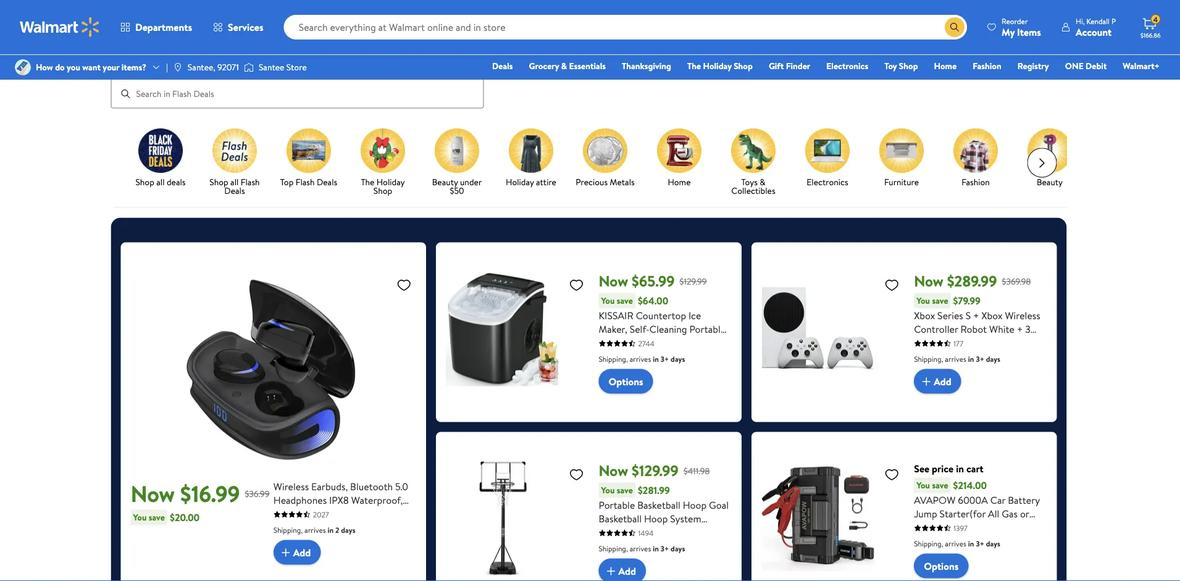Task type: locate. For each thing, give the bounding box(es) containing it.
1 vertical spatial options link
[[914, 554, 969, 579]]

days inside now $289.99 group
[[986, 354, 1001, 364]]

or
[[1020, 507, 1029, 520]]

1 beauty from the left
[[432, 176, 458, 188]]

1 vertical spatial portable
[[599, 498, 635, 512]]

in right ready
[[656, 363, 664, 377]]

2 vertical spatial add
[[619, 564, 636, 578]]

the holiday shop image
[[360, 128, 405, 173]]

& right grocery
[[561, 60, 567, 72]]

finder
[[786, 60, 811, 72]]

0 vertical spatial the holiday shop link
[[682, 59, 758, 73]]

1 vertical spatial fashion link
[[944, 128, 1008, 189]]

deals left | on the top
[[139, 54, 165, 70]]

charging
[[312, 534, 351, 548]]

wireless down $369.98
[[1005, 309, 1041, 322]]

deals inside shop all flash deals
[[224, 184, 245, 196]]

1 horizontal spatial and
[[975, 548, 991, 561]]

save for $289.99
[[932, 295, 949, 307]]

0 horizontal spatial add to cart image
[[278, 545, 293, 560]]

in right the 21
[[397, 520, 404, 534]]

0 horizontal spatial the holiday shop link
[[351, 128, 415, 197]]

0 horizontal spatial flash
[[111, 54, 136, 70]]

1 horizontal spatial all
[[230, 176, 238, 188]]

3+ for now $65.99
[[661, 354, 669, 364]]

 image
[[244, 61, 254, 74]]

+ left 3
[[1017, 322, 1023, 336]]

 image for santee, 92071
[[173, 62, 183, 72]]

add button inside now $129.99 group
[[599, 559, 646, 581]]

now up kissair
[[599, 271, 628, 292]]

days right bullet-
[[671, 354, 685, 364]]

you inside the you save $79.99 xbox series s + xbox wireless controller robot white + 3 month game pass
[[917, 295, 930, 307]]

all inside shop all flash deals
[[230, 176, 238, 188]]

filters
[[146, 14, 168, 26]]

save
[[617, 295, 633, 307], [932, 295, 949, 307], [932, 479, 949, 491], [617, 484, 633, 496], [149, 512, 165, 524]]

1 vertical spatial add
[[293, 546, 311, 559]]

maker,
[[599, 322, 627, 336]]

all
[[134, 14, 144, 26], [988, 507, 1000, 520]]

the holiday shop link for thanksgiving link
[[682, 59, 758, 73]]

save for $65.99
[[617, 295, 633, 307]]

upto
[[914, 520, 936, 534]]

you inside the you save $281.99 portable basketball hoop goal basketball hoop system height adjustable 7 ft. 6 in. - 10 ft. with 44 inch indoor outdoor pvc backboard material
[[601, 484, 615, 496]]

toys & collectibles image
[[731, 128, 776, 173]]

beauty under $50 image
[[435, 128, 479, 173]]

gift
[[769, 60, 784, 72]]

now for now $129.99
[[599, 461, 628, 481]]

add to cart image up laptops
[[278, 545, 293, 560]]

led inside wireless earbuds, bluetooth 5.0 headphones ipx8 waterproof, hight-fidelity stereo sound quality in ear headset, built-in mic led charging case & 21 hours playtime, for smartphones laptops running gym
[[292, 534, 309, 548]]

3+ down machine at the bottom of the page
[[661, 354, 669, 364]]

shipping, arrives in 3+ days down the 2744
[[599, 354, 685, 364]]

wireless up hight-
[[274, 480, 309, 493]]

& right the toys
[[760, 176, 765, 188]]

2 horizontal spatial &
[[760, 176, 765, 188]]

thanksgiving link
[[616, 59, 677, 73]]

fashion image
[[953, 128, 998, 173]]

for inside you save $64.00 kissair countertop ice maker, self-cleaning portable ice maker machine with handle, 9 bullet-shaped ice cubes ready in 6 mins, 26lbs/24h with ice scoop and basket for home/kitchen/party
[[629, 390, 642, 404]]

all down flash deals image
[[230, 176, 238, 188]]

in down diesel)
[[968, 538, 974, 549]]

0 horizontal spatial the
[[361, 176, 374, 188]]

light
[[997, 575, 1018, 581]]

home link for precious metals link
[[647, 128, 711, 189]]

sort by
[[938, 13, 970, 27]]

save left $281.99
[[617, 484, 633, 496]]

all filters
[[134, 14, 168, 26]]

output,12v
[[914, 561, 963, 575]]

9
[[634, 349, 639, 363]]

days down 7
[[671, 543, 685, 554]]

options for output,12v
[[924, 559, 959, 573]]

0 vertical spatial home link
[[929, 59, 963, 73]]

beauty left "under"
[[432, 176, 458, 188]]

deals link
[[487, 59, 519, 73]]

0 vertical spatial home
[[934, 60, 957, 72]]

ice right cleaning
[[689, 309, 701, 322]]

0 vertical spatial fashion
[[973, 60, 1002, 72]]

shipping, arrives in 3+ days down 177
[[914, 354, 1001, 364]]

add
[[934, 375, 952, 388], [293, 546, 311, 559], [619, 564, 636, 578]]

options up the basket
[[609, 375, 643, 388]]

0 horizontal spatial for
[[343, 548, 356, 561]]

add to cart image
[[278, 545, 293, 560], [604, 564, 619, 579]]

0 horizontal spatial ft.
[[599, 539, 608, 553]]

0 horizontal spatial portable
[[599, 498, 635, 512]]

1 horizontal spatial &
[[561, 60, 567, 72]]

3+ inside now $289.99 group
[[976, 354, 985, 364]]

all for deals
[[156, 176, 164, 188]]

0 horizontal spatial +
[[973, 309, 979, 322]]

home down search icon
[[934, 60, 957, 72]]

shipping, inside now $289.99 group
[[914, 354, 944, 364]]

days inside now $129.99 group
[[671, 543, 685, 554]]

wireless inside wireless earbuds, bluetooth 5.0 headphones ipx8 waterproof, hight-fidelity stereo sound quality in ear headset, built-in mic led charging case & 21 hours playtime, for smartphones laptops running gym
[[274, 480, 309, 493]]

and inside you save $64.00 kissair countertop ice maker, self-cleaning portable ice maker machine with handle, 9 bullet-shaped ice cubes ready in 6 mins, 26lbs/24h with ice scoop and basket for home/kitchen/party
[[713, 377, 729, 390]]

for down headset,
[[343, 548, 356, 561]]

Flash Deals search field
[[96, 54, 1084, 108]]

1 horizontal spatial options link
[[914, 554, 969, 579]]

3+ down diesel)
[[976, 538, 985, 549]]

2 all from the left
[[230, 176, 238, 188]]

save left $20.00
[[149, 512, 165, 524]]

shop all flash deals
[[209, 176, 260, 196]]

shop right toy
[[899, 60, 918, 72]]

1 vertical spatial home
[[668, 176, 691, 188]]

 image
[[15, 59, 31, 75], [173, 62, 183, 72]]

0 horizontal spatial options
[[609, 375, 643, 388]]

1 horizontal spatial the holiday shop link
[[682, 59, 758, 73]]

add button down quality
[[274, 540, 321, 565]]

the holiday shop link
[[682, 59, 758, 73], [351, 128, 415, 197]]

 image right | on the top
[[173, 62, 183, 72]]

save inside the you save $281.99 portable basketball hoop goal basketball hoop system height adjustable 7 ft. 6 in. - 10 ft. with 44 inch indoor outdoor pvc backboard material
[[617, 484, 633, 496]]

portable inside the you save $281.99 portable basketball hoop goal basketball hoop system height adjustable 7 ft. 6 in. - 10 ft. with 44 inch indoor outdoor pvc backboard material
[[599, 498, 635, 512]]

the holiday shop link for top flash deals link
[[351, 128, 415, 197]]

0 horizontal spatial beauty
[[432, 176, 458, 188]]

5.0
[[395, 480, 408, 493]]

flash right top
[[295, 176, 314, 188]]

26lbs/24h
[[599, 377, 646, 390]]

1 horizontal spatial  image
[[173, 62, 183, 72]]

add left "pvc"
[[619, 564, 636, 578]]

hoop up 1494
[[644, 512, 668, 525]]

xbox left series
[[914, 309, 935, 322]]

1 horizontal spatial home
[[934, 60, 957, 72]]

3+ for now $289.99
[[976, 354, 985, 364]]

6 inside you save $64.00 kissair countertop ice maker, self-cleaning portable ice maker machine with handle, 9 bullet-shaped ice cubes ready in 6 mins, 26lbs/24h with ice scoop and basket for home/kitchen/party
[[666, 363, 672, 377]]

0 vertical spatial add to cart image
[[278, 545, 293, 560]]

your
[[103, 61, 119, 73]]

1 horizontal spatial wireless
[[1005, 309, 1041, 322]]

account
[[1076, 25, 1112, 39]]

beauty
[[432, 176, 458, 188], [1037, 176, 1063, 188]]

0 vertical spatial $129.99
[[680, 275, 707, 287]]

shipping, inside the now $16.99 group
[[274, 525, 303, 535]]

add button
[[914, 369, 962, 394], [274, 540, 321, 565], [599, 559, 646, 581]]

1 vertical spatial options
[[924, 559, 959, 573]]

dc
[[993, 548, 1008, 561]]

the holiday shop left gift at the top right of the page
[[687, 60, 753, 72]]

led down charge
[[948, 575, 965, 581]]

holiday down the holiday shop image
[[376, 176, 405, 188]]

0 vertical spatial wireless
[[1005, 309, 1041, 322]]

$129.99 inside "now $65.99 $129.99"
[[680, 275, 707, 287]]

2 beauty from the left
[[1037, 176, 1063, 188]]

and right scoop
[[713, 377, 729, 390]]

1 horizontal spatial xbox
[[982, 309, 1003, 322]]

1 horizontal spatial beauty
[[1037, 176, 1063, 188]]

arrives down 177
[[945, 354, 967, 364]]

deals down top flash deals image
[[317, 176, 337, 188]]

1 vertical spatial electronics
[[807, 176, 848, 188]]

and left dc
[[975, 548, 991, 561]]

1 vertical spatial 6
[[696, 525, 702, 539]]

with inside the you save $281.99 portable basketball hoop goal basketball hoop system height adjustable 7 ft. 6 in. - 10 ft. with 44 inch indoor outdoor pvc backboard material
[[611, 539, 629, 553]]

grocery
[[529, 60, 559, 72]]

controller
[[914, 322, 958, 336]]

0 horizontal spatial home
[[668, 176, 691, 188]]

built-
[[373, 520, 397, 534], [914, 575, 938, 581]]

1 horizontal spatial +
[[1017, 322, 1023, 336]]

Walmart Site-Wide search field
[[284, 15, 967, 40]]

built- down quick
[[914, 575, 938, 581]]

0 horizontal spatial led
[[292, 534, 309, 548]]

0 vertical spatial for
[[629, 390, 642, 404]]

furniture image
[[879, 128, 924, 173]]

all left deals
[[156, 176, 164, 188]]

case
[[353, 534, 374, 548]]

one debit
[[1065, 60, 1107, 72]]

1 horizontal spatial holiday
[[506, 176, 534, 188]]

1 all from the left
[[156, 176, 164, 188]]

add to favorites list, portable basketball hoop goal basketball hoop system height adjustable 7 ft. 6 in. - 10 ft. with 44 inch indoor outdoor pvc backboard material image
[[569, 467, 584, 482]]

0 vertical spatial add
[[934, 375, 952, 388]]

starter(for
[[940, 507, 986, 520]]

beauty inside beauty under $50
[[432, 176, 458, 188]]

diesel)
[[954, 520, 983, 534]]

0 horizontal spatial wireless
[[274, 480, 309, 493]]

items?
[[121, 61, 146, 73]]

3
[[1026, 322, 1031, 336]]

shipping, arrives in 3+ days inside now $289.99 group
[[914, 354, 1001, 364]]

0 horizontal spatial built-
[[373, 520, 397, 534]]

portable inside you save $64.00 kissair countertop ice maker, self-cleaning portable ice maker machine with handle, 9 bullet-shaped ice cubes ready in 6 mins, 26lbs/24h with ice scoop and basket for home/kitchen/party
[[690, 322, 726, 336]]

save inside you save $64.00 kissair countertop ice maker, self-cleaning portable ice maker machine with handle, 9 bullet-shaped ice cubes ready in 6 mins, 26lbs/24h with ice scoop and basket for home/kitchen/party
[[617, 295, 633, 307]]

0 horizontal spatial add button
[[274, 540, 321, 565]]

shipping, arrives in 3+ days for $65.99
[[599, 354, 685, 364]]

you save $281.99 portable basketball hoop goal basketball hoop system height adjustable 7 ft. 6 in. - 10 ft. with 44 inch indoor outdoor pvc backboard material
[[599, 484, 732, 580]]

all for flash
[[230, 176, 238, 188]]

1 horizontal spatial led
[[948, 575, 965, 581]]

in inside now $129.99 group
[[653, 543, 659, 554]]

with left 44
[[611, 539, 629, 553]]

0 vertical spatial &
[[561, 60, 567, 72]]

add to favorites list, avapow 6000a car battery jump starter(for all gas or upto 12l diesel) powerful car jump starter with dual usb quick charge and dc output,12v jump pack with built-in led bright light image
[[885, 467, 899, 482]]

3+ down pass
[[976, 354, 985, 364]]

7
[[678, 525, 682, 539]]

+
[[973, 309, 979, 322], [1017, 322, 1023, 336]]

shipping,
[[599, 354, 628, 364], [914, 354, 944, 364], [274, 525, 303, 535], [914, 538, 944, 549], [599, 543, 628, 554]]

add inside now $129.99 group
[[619, 564, 636, 578]]

options link down starter
[[914, 554, 969, 579]]

0 horizontal spatial xbox
[[914, 309, 935, 322]]

1 horizontal spatial portable
[[690, 322, 726, 336]]

add button down 44
[[599, 559, 646, 581]]

under
[[460, 176, 482, 188]]

next slide for chipmodulewithimages list image
[[1028, 148, 1057, 178]]

add inside now $289.99 group
[[934, 375, 952, 388]]

self-
[[630, 322, 650, 336]]

hoop
[[683, 498, 707, 512], [644, 512, 668, 525]]

$281.99
[[638, 484, 670, 497]]

save inside see price in cart you save $214.00 avapow 6000a car battery jump starter(for all gas or upto 12l diesel) powerful car jump starter with dual usb quick charge and dc output,12v jump pack with built-in led bright light
[[932, 479, 949, 491]]

all inside all filters button
[[134, 14, 144, 26]]

0 vertical spatial options link
[[599, 369, 653, 394]]

led right mic
[[292, 534, 309, 548]]

playtime,
[[302, 548, 341, 561]]

1 vertical spatial led
[[948, 575, 965, 581]]

0 horizontal spatial all
[[156, 176, 164, 188]]

the holiday shop down the holiday shop image
[[361, 176, 405, 196]]

hours
[[274, 548, 299, 561]]

$129.99 right '$65.99'
[[680, 275, 707, 287]]

1 horizontal spatial built-
[[914, 575, 938, 581]]

arrives down fidelity
[[305, 525, 326, 535]]

1 horizontal spatial for
[[629, 390, 642, 404]]

shipping, inside now $129.99 group
[[599, 543, 628, 554]]

days down pass
[[986, 354, 1001, 364]]

1 horizontal spatial options
[[924, 559, 959, 573]]

in inside you save $64.00 kissair countertop ice maker, self-cleaning portable ice maker machine with handle, 9 bullet-shaped ice cubes ready in 6 mins, 26lbs/24h with ice scoop and basket for home/kitchen/party
[[656, 363, 664, 377]]

precious metals
[[576, 176, 634, 188]]

ear
[[317, 520, 331, 534]]

0 vertical spatial 6
[[666, 363, 672, 377]]

options
[[609, 375, 643, 388], [924, 559, 959, 573]]

you for now $65.99
[[601, 295, 615, 307]]

1 horizontal spatial home link
[[929, 59, 963, 73]]

0 horizontal spatial car
[[991, 493, 1006, 507]]

ready
[[628, 363, 654, 377]]

toy shop link
[[879, 59, 924, 73]]

arrives down the 2744
[[630, 354, 651, 364]]

$369.98
[[1002, 275, 1031, 287]]

add button inside now $289.99 group
[[914, 369, 962, 394]]

2 horizontal spatial flash
[[295, 176, 314, 188]]

add up laptops
[[293, 546, 311, 559]]

arrives for now $65.99
[[630, 354, 651, 364]]

3+ right "pvc"
[[661, 543, 669, 554]]

1 horizontal spatial the holiday shop
[[687, 60, 753, 72]]

you down 'see'
[[917, 479, 930, 491]]

0 horizontal spatial and
[[713, 377, 729, 390]]

add button down month
[[914, 369, 962, 394]]

gas
[[1002, 507, 1018, 520]]

0 horizontal spatial holiday
[[376, 176, 405, 188]]

now right add to favorites list, portable basketball hoop goal basketball hoop system height adjustable 7 ft. 6 in. - 10 ft. with 44 inch indoor outdoor pvc backboard material image
[[599, 461, 628, 481]]

1 horizontal spatial add button
[[599, 559, 646, 581]]

add to favorites list, xbox series s + xbox wireless controller robot white + 3 month game pass image
[[885, 277, 899, 293]]

0 horizontal spatial all
[[134, 14, 144, 26]]

you up controller
[[917, 295, 930, 307]]

Search in Flash Deals search field
[[111, 79, 484, 108]]

beauty image
[[1028, 128, 1072, 173]]

1 vertical spatial built-
[[914, 575, 938, 581]]

0 horizontal spatial hoop
[[644, 512, 668, 525]]

add to favorites list, kissair countertop ice maker, self-cleaning portable ice maker machine with handle, 9 bullet-shaped ice cubes ready in 6 mins, 26lbs/24h with ice scoop and basket for home/kitchen/party image
[[569, 277, 584, 293]]

the right thanksgiving
[[687, 60, 701, 72]]

shipping, for now $289.99
[[914, 354, 944, 364]]

home link down search icon
[[929, 59, 963, 73]]

home down home image
[[668, 176, 691, 188]]

1 vertical spatial home link
[[647, 128, 711, 189]]

fidelity
[[301, 507, 333, 520]]

and for scoop
[[713, 377, 729, 390]]

hight-
[[274, 507, 301, 520]]

2027
[[313, 509, 329, 520]]

now inside group
[[914, 271, 944, 292]]

holiday left gift at the top right of the page
[[703, 60, 732, 72]]

& inside the toys & collectibles
[[760, 176, 765, 188]]

top flash deals
[[280, 176, 337, 188]]

basketball
[[638, 498, 681, 512], [599, 512, 642, 525]]

sort
[[938, 13, 957, 27]]

cleaning
[[650, 322, 687, 336]]

you save $64.00 kissair countertop ice maker, self-cleaning portable ice maker machine with handle, 9 bullet-shaped ice cubes ready in 6 mins, 26lbs/24h with ice scoop and basket for home/kitchen/party
[[599, 294, 729, 417]]

shipping, arrives in 3+ days down 1494
[[599, 543, 685, 554]]

1 horizontal spatial $129.99
[[680, 275, 707, 287]]

shipping, down upto
[[914, 538, 944, 549]]

0 horizontal spatial $129.99
[[632, 461, 679, 481]]

1 horizontal spatial add
[[619, 564, 636, 578]]

save inside the you save $79.99 xbox series s + xbox wireless controller robot white + 3 month game pass
[[932, 295, 949, 307]]

arrives inside now $129.99 group
[[630, 543, 651, 554]]

0 vertical spatial and
[[713, 377, 729, 390]]

you
[[601, 295, 615, 307], [917, 295, 930, 307], [917, 479, 930, 491], [601, 484, 615, 496], [133, 512, 147, 524]]

0 horizontal spatial options link
[[599, 369, 653, 394]]

1 vertical spatial for
[[343, 548, 356, 561]]

home image
[[657, 128, 701, 173]]

the down the holiday shop image
[[361, 176, 374, 188]]

now $129.99 group
[[446, 442, 732, 581]]

Search search field
[[284, 15, 967, 40]]

beauty for beauty
[[1037, 176, 1063, 188]]

& left the 21
[[376, 534, 383, 548]]

all
[[156, 176, 164, 188], [230, 176, 238, 188]]

battery
[[1008, 493, 1040, 507]]

1 horizontal spatial car
[[1027, 520, 1042, 534]]

all left filters
[[134, 14, 144, 26]]

portable
[[690, 322, 726, 336], [599, 498, 635, 512]]

pack
[[990, 561, 1010, 575]]

options for for
[[609, 375, 643, 388]]

6 left in.
[[696, 525, 702, 539]]

arrives
[[630, 354, 651, 364], [945, 354, 967, 364], [305, 525, 326, 535], [945, 538, 967, 549], [630, 543, 651, 554]]

0 horizontal spatial add
[[293, 546, 311, 559]]

2 horizontal spatial add button
[[914, 369, 962, 394]]

group
[[762, 442, 1047, 581]]

6 inside the you save $281.99 portable basketball hoop goal basketball hoop system height adjustable 7 ft. 6 in. - 10 ft. with 44 inch indoor outdoor pvc backboard material
[[696, 525, 702, 539]]

you inside you save $64.00 kissair countertop ice maker, self-cleaning portable ice maker machine with handle, 9 bullet-shaped ice cubes ready in 6 mins, 26lbs/24h with ice scoop and basket for home/kitchen/party
[[601, 295, 615, 307]]

now right add to favorites list, xbox series s + xbox wireless controller robot white + 3 month game pass icon
[[914, 271, 944, 292]]

grocery & essentials
[[529, 60, 606, 72]]

and inside see price in cart you save $214.00 avapow 6000a car battery jump starter(for all gas or upto 12l diesel) powerful car jump starter with dual usb quick charge and dc output,12v jump pack with built-in led bright light
[[975, 548, 991, 561]]

add for now $129.99
[[619, 564, 636, 578]]

days for now $129.99
[[671, 543, 685, 554]]

3+ inside now $129.99 group
[[661, 543, 669, 554]]

ice right shaped
[[704, 349, 716, 363]]

home/kitchen/party
[[599, 404, 688, 417]]

you up height
[[601, 484, 615, 496]]

with
[[681, 336, 700, 349], [649, 377, 667, 390], [972, 534, 990, 548], [611, 539, 629, 553], [1013, 561, 1031, 575]]

1494
[[638, 528, 654, 538]]

with up mins,
[[681, 336, 700, 349]]

all inside see price in cart you save $214.00 avapow 6000a car battery jump starter(for all gas or upto 12l diesel) powerful car jump starter with dual usb quick charge and dc output,12v jump pack with built-in led bright light
[[988, 507, 1000, 520]]

arrives for now $129.99
[[630, 543, 651, 554]]

save up avapow
[[932, 479, 949, 491]]

1 xbox from the left
[[914, 309, 935, 322]]

0 horizontal spatial home link
[[647, 128, 711, 189]]

0 vertical spatial portable
[[690, 322, 726, 336]]

1 horizontal spatial all
[[988, 507, 1000, 520]]

3+
[[661, 354, 669, 364], [976, 354, 985, 364], [976, 538, 985, 549], [661, 543, 669, 554]]

days right 2
[[341, 525, 356, 535]]

flash up search icon
[[111, 54, 136, 70]]

arrives inside now $289.99 group
[[945, 354, 967, 364]]

portable up height
[[599, 498, 635, 512]]

0 horizontal spatial &
[[376, 534, 383, 548]]

fashion down fashion image
[[962, 176, 990, 188]]

0 vertical spatial options
[[609, 375, 643, 388]]

shipping, arrives in 3+ days inside now $129.99 group
[[599, 543, 685, 554]]

holiday attire image
[[509, 128, 553, 173]]

options link down "9"
[[599, 369, 653, 394]]

gym
[[347, 561, 367, 575]]

you save $79.99 xbox series s + xbox wireless controller robot white + 3 month game pass
[[914, 294, 1041, 349]]

days inside group
[[986, 538, 1001, 549]]

0 vertical spatial led
[[292, 534, 309, 548]]

1 horizontal spatial 6
[[696, 525, 702, 539]]

1 vertical spatial electronics link
[[795, 128, 860, 189]]

deals down flash deals image
[[224, 184, 245, 196]]

 image left how
[[15, 59, 31, 75]]

in down pass
[[968, 354, 974, 364]]

shipping, for now $129.99
[[599, 543, 628, 554]]

led inside see price in cart you save $214.00 avapow 6000a car battery jump starter(for all gas or upto 12l diesel) powerful car jump starter with dual usb quick charge and dc output,12v jump pack with built-in led bright light
[[948, 575, 965, 581]]

flash deals image
[[212, 128, 257, 173]]

save up series
[[932, 295, 949, 307]]

2 horizontal spatial add
[[934, 375, 952, 388]]

options link for for
[[599, 369, 653, 394]]

you up kissair
[[601, 295, 615, 307]]

santee,
[[188, 61, 215, 73]]

holiday left attire
[[506, 176, 534, 188]]

shop down flash deals image
[[209, 176, 228, 188]]

2 vertical spatial jump
[[965, 561, 988, 575]]

-
[[716, 525, 720, 539]]

options link for output,12v
[[914, 554, 969, 579]]

electronics image
[[805, 128, 850, 173]]

wireless earbuds, bluetooth 5.0 headphones ipx8 waterproof, hight-fidelity stereo sound quality in ear headset, built-in mic led charging case & 21 hours playtime, for smartphones laptops running gym
[[274, 480, 415, 575]]

hi, kendall p account
[[1076, 16, 1116, 39]]

registry
[[1018, 60, 1049, 72]]

car
[[991, 493, 1006, 507], [1027, 520, 1042, 534]]

arrives down 1494
[[630, 543, 651, 554]]

0 horizontal spatial 6
[[666, 363, 672, 377]]

shop all deals
[[135, 176, 185, 188]]

2 vertical spatial &
[[376, 534, 383, 548]]

shipping, down height
[[599, 543, 628, 554]]

days down powerful
[[986, 538, 1001, 549]]

headset,
[[333, 520, 371, 534]]

handle,
[[599, 349, 631, 363]]

days
[[671, 354, 685, 364], [986, 354, 1001, 364], [341, 525, 356, 535], [986, 538, 1001, 549], [671, 543, 685, 554]]

shipping, down the maker
[[599, 354, 628, 364]]



Task type: describe. For each thing, give the bounding box(es) containing it.
0 horizontal spatial the holiday shop
[[361, 176, 405, 196]]

essentials
[[569, 60, 606, 72]]

shipping, arrives in 3+ days for $129.99
[[599, 543, 685, 554]]

with left dual
[[972, 534, 990, 548]]

search icon image
[[950, 22, 960, 32]]

arrives down 1397
[[945, 538, 967, 549]]

$36.99
[[245, 488, 270, 500]]

in inside now $289.99 group
[[968, 354, 974, 364]]

beauty under $50 link
[[425, 128, 489, 197]]

days for now $289.99
[[986, 354, 1001, 364]]

you for now $129.99
[[601, 484, 615, 496]]

beauty under $50
[[432, 176, 482, 196]]

see
[[914, 462, 930, 475]]

pass
[[973, 336, 991, 349]]

& inside wireless earbuds, bluetooth 5.0 headphones ipx8 waterproof, hight-fidelity stereo sound quality in ear headset, built-in mic led charging case & 21 hours playtime, for smartphones laptops running gym
[[376, 534, 383, 548]]

you save $20.00
[[133, 511, 200, 524]]

bright
[[968, 575, 994, 581]]

1 vertical spatial jump
[[914, 534, 938, 548]]

add button for now $289.99
[[914, 369, 962, 394]]

save inside you save $20.00
[[149, 512, 165, 524]]

now for now $65.99
[[599, 271, 628, 292]]

0 vertical spatial car
[[991, 493, 1006, 507]]

precious metals image
[[583, 128, 627, 173]]

save for $129.99
[[617, 484, 633, 496]]

beauty for beauty under $50
[[432, 176, 458, 188]]

add button for now $129.99
[[599, 559, 646, 581]]

one debit link
[[1060, 59, 1113, 73]]

in down machine at the bottom of the page
[[653, 354, 659, 364]]

holiday attire link
[[499, 128, 563, 189]]

basketball up 1494
[[599, 512, 642, 525]]

in down quick
[[938, 575, 945, 581]]

now for now $16.99
[[131, 478, 175, 509]]

toys & collectibles link
[[721, 128, 785, 197]]

holiday inside holiday attire link
[[506, 176, 534, 188]]

charge
[[942, 548, 973, 561]]

flash deals
[[111, 54, 165, 70]]

you inside see price in cart you save $214.00 avapow 6000a car battery jump starter(for all gas or upto 12l diesel) powerful car jump starter with dual usb quick charge and dc output,12v jump pack with built-in led bright light
[[917, 479, 930, 491]]

white
[[990, 322, 1015, 336]]

& for toys
[[760, 176, 765, 188]]

$129.99 inside group
[[632, 461, 679, 481]]

now for now $289.99
[[914, 271, 944, 292]]

3+ for now $129.99
[[661, 543, 669, 554]]

registry link
[[1012, 59, 1055, 73]]

add to cart image
[[919, 374, 934, 389]]

height
[[599, 525, 628, 539]]

toy shop
[[885, 60, 918, 72]]

shop left deals
[[135, 176, 154, 188]]

with down bullet-
[[649, 377, 667, 390]]

earbuds,
[[311, 480, 348, 493]]

how
[[36, 61, 53, 73]]

kissair
[[599, 309, 634, 322]]

built- inside see price in cart you save $214.00 avapow 6000a car battery jump starter(for all gas or upto 12l diesel) powerful car jump starter with dual usb quick charge and dc output,12v jump pack with built-in led bright light
[[914, 575, 938, 581]]

precious metals link
[[573, 128, 637, 189]]

$64.00
[[638, 294, 669, 308]]

attire
[[536, 176, 556, 188]]

flash inside search box
[[111, 54, 136, 70]]

0 vertical spatial the
[[687, 60, 701, 72]]

0 vertical spatial jump
[[914, 507, 938, 520]]

in-store
[[210, 14, 240, 26]]

santee store
[[259, 61, 307, 73]]

 image for how do you want your items?
[[15, 59, 31, 75]]

shop all deals image
[[138, 128, 183, 173]]

search image
[[121, 89, 131, 99]]

santee
[[259, 61, 284, 73]]

walmart image
[[20, 17, 100, 37]]

holiday attire
[[506, 176, 556, 188]]

store
[[220, 14, 240, 26]]

ice left scoop
[[669, 377, 682, 390]]

for inside wireless earbuds, bluetooth 5.0 headphones ipx8 waterproof, hight-fidelity stereo sound quality in ear headset, built-in mic led charging case & 21 hours playtime, for smartphones laptops running gym
[[343, 548, 356, 561]]

outdoor
[[599, 553, 636, 566]]

you
[[67, 61, 80, 73]]

1 horizontal spatial ft.
[[685, 525, 694, 539]]

my
[[1002, 25, 1015, 39]]

starter
[[940, 534, 970, 548]]

in left ear
[[307, 520, 315, 534]]

series
[[938, 309, 963, 322]]

price
[[932, 462, 954, 475]]

92071
[[217, 61, 239, 73]]

quick
[[914, 548, 940, 561]]

wireless inside the you save $79.99 xbox series s + xbox wireless controller robot white + 3 month game pass
[[1005, 309, 1041, 322]]

in left 'cart'
[[956, 462, 964, 475]]

shop down the holiday shop image
[[373, 184, 392, 196]]

countertop
[[636, 309, 686, 322]]

see price in cart you save $214.00 avapow 6000a car battery jump starter(for all gas or upto 12l diesel) powerful car jump starter with dual usb quick charge and dc output,12v jump pack with built-in led bright light
[[914, 462, 1042, 581]]

now $16.99 group
[[131, 252, 416, 581]]

add to favorites list, wireless earbuds, bluetooth 5.0 headphones ipx8 waterproof, hight-fidelity stereo sound quality in ear headset, built-in mic led charging case & 21 hours playtime, for smartphones laptops running gym image
[[397, 277, 411, 293]]

2744
[[638, 338, 655, 349]]

deals
[[166, 176, 185, 188]]

2 xbox from the left
[[982, 309, 1003, 322]]

basketball down $281.99
[[638, 498, 681, 512]]

add inside the now $16.99 group
[[293, 546, 311, 559]]

month
[[914, 336, 943, 349]]

shop left gift at the top right of the page
[[734, 60, 753, 72]]

arrives inside the now $16.99 group
[[305, 525, 326, 535]]

deals left grocery
[[492, 60, 513, 72]]

toys & collectibles
[[731, 176, 775, 196]]

holiday inside the holiday shop
[[376, 176, 405, 188]]

metals
[[610, 176, 634, 188]]

1 vertical spatial the
[[361, 176, 374, 188]]

0 vertical spatial electronics
[[827, 60, 869, 72]]

built- inside wireless earbuds, bluetooth 5.0 headphones ipx8 waterproof, hight-fidelity stereo sound quality in ear headset, built-in mic led charging case & 21 hours playtime, for smartphones laptops running gym
[[373, 520, 397, 534]]

top flash deals image
[[286, 128, 331, 173]]

flash inside shop all flash deals
[[240, 176, 260, 188]]

by
[[959, 13, 970, 27]]

group containing see price in cart
[[762, 442, 1047, 581]]

1 vertical spatial fashion
[[962, 176, 990, 188]]

with right pack
[[1013, 561, 1031, 575]]

1 horizontal spatial hoop
[[683, 498, 707, 512]]

shop inside shop all flash deals
[[209, 176, 228, 188]]

scoop
[[684, 377, 711, 390]]

home link for the "toy shop" link
[[929, 59, 963, 73]]

add to cart image inside the now $16.99 group
[[278, 545, 293, 560]]

shop all deals link
[[128, 128, 192, 189]]

1397
[[954, 523, 968, 533]]

days inside the now $16.99 group
[[341, 525, 356, 535]]

1 horizontal spatial add to cart image
[[604, 564, 619, 579]]

add for now $289.99
[[934, 375, 952, 388]]

goal
[[709, 498, 729, 512]]

$65.99
[[632, 271, 675, 292]]

ice left the maker
[[599, 336, 611, 349]]

mic
[[274, 534, 289, 548]]

grocery & essentials link
[[524, 59, 612, 73]]

you inside you save $20.00
[[133, 512, 147, 524]]

sound
[[366, 507, 393, 520]]

0 vertical spatial the holiday shop
[[687, 60, 753, 72]]

indoor
[[666, 539, 694, 553]]

in-
[[210, 14, 220, 26]]

departments
[[135, 20, 192, 34]]

now $65.99 $129.99
[[599, 271, 707, 292]]

cart
[[967, 462, 984, 475]]

in left 2
[[328, 525, 334, 535]]

add button inside the now $16.99 group
[[274, 540, 321, 565]]

shipping, for now $65.99
[[599, 354, 628, 364]]

items
[[1017, 25, 1041, 39]]

furniture link
[[869, 128, 934, 189]]

cubes
[[599, 363, 626, 377]]

debit
[[1086, 60, 1107, 72]]

$50
[[450, 184, 464, 196]]

2 horizontal spatial holiday
[[703, 60, 732, 72]]

4
[[1154, 14, 1158, 25]]

walmart+ link
[[1118, 59, 1166, 73]]

shipping, arrives in 3+ days for $289.99
[[914, 354, 1001, 364]]

in.
[[704, 525, 714, 539]]

adjustable
[[630, 525, 675, 539]]

walmart+
[[1123, 60, 1160, 72]]

and for charge
[[975, 548, 991, 561]]

top
[[280, 176, 293, 188]]

0 vertical spatial electronics link
[[821, 59, 874, 73]]

arrives for now $289.99
[[945, 354, 967, 364]]

toys
[[741, 176, 758, 188]]

you for now $289.99
[[917, 295, 930, 307]]

$411.98
[[684, 465, 710, 477]]

$166.86
[[1141, 31, 1161, 39]]

& for grocery
[[561, 60, 567, 72]]

now $289.99 group
[[762, 252, 1047, 412]]

0 vertical spatial fashion link
[[968, 59, 1007, 73]]

sort and filter section element
[[96, 0, 1084, 40]]

deals inside search box
[[139, 54, 165, 70]]

shipping, inside group
[[914, 538, 944, 549]]

furniture
[[884, 176, 919, 188]]

shipping, arrives in 3+ days down 1397
[[914, 538, 1001, 549]]

days for now $65.99
[[671, 354, 685, 364]]

2
[[335, 525, 339, 535]]



Task type: vqa. For each thing, say whether or not it's contained in the screenshot.
1:
no



